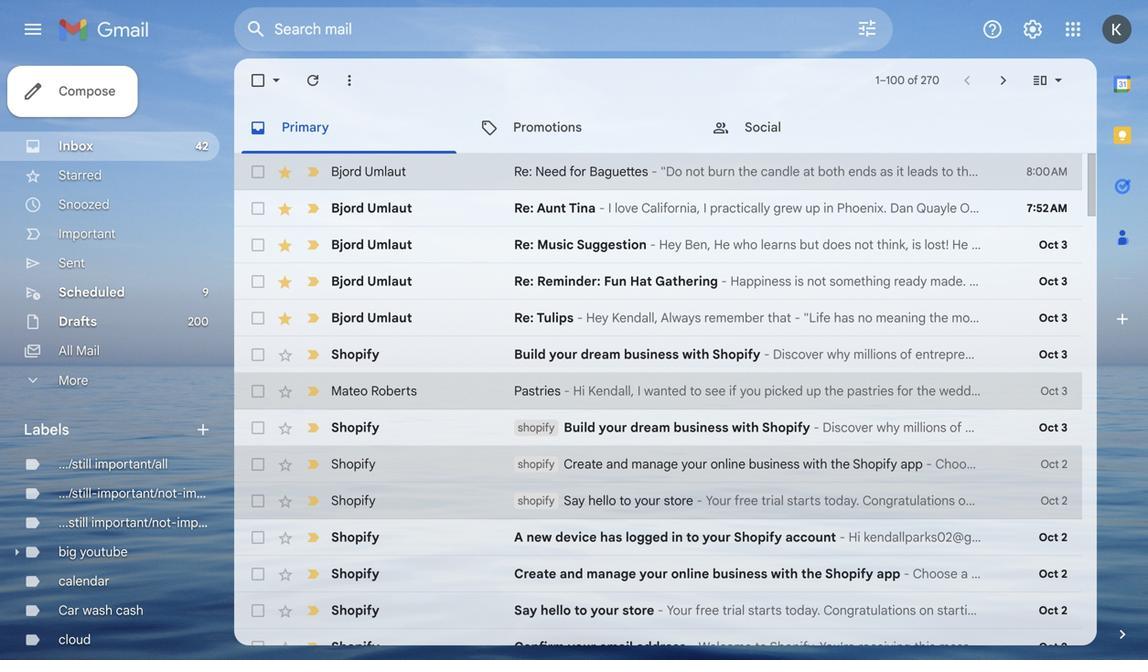 Task type: vqa. For each thing, say whether or not it's contained in the screenshot.
Say to the top
yes



Task type: locate. For each thing, give the bounding box(es) containing it.
1 vertical spatial say
[[514, 603, 538, 619]]

more image
[[341, 71, 359, 90]]

.../still
[[59, 457, 92, 473]]

4 bjord from the top
[[331, 274, 364, 290]]

free down create and manage your online business with the shopify app -
[[696, 603, 720, 619]]

oct 2 for create and manage your online business with the shopify app -
[[1039, 568, 1068, 582]]

1 bjord from the top
[[331, 164, 362, 180]]

4 re: from the top
[[514, 274, 534, 290]]

re: left aunt on the top
[[514, 200, 534, 216]]

wash
[[83, 603, 113, 619]]

scheduled link
[[59, 285, 125, 301]]

1 vertical spatial store
[[623, 603, 655, 619]]

0 vertical spatial manage
[[632, 457, 679, 473]]

create down new
[[514, 567, 557, 583]]

1 vertical spatial important
[[177, 515, 234, 531]]

.../still important/all link
[[59, 457, 168, 473]]

6 3 from the top
[[1062, 422, 1068, 435]]

0 vertical spatial journey
[[1054, 493, 1098, 509]]

4 row from the top
[[234, 264, 1083, 300]]

shopify for build
[[518, 422, 555, 435]]

picked
[[765, 384, 803, 400]]

business down see
[[674, 420, 729, 436]]

youtube
[[80, 545, 128, 561]]

42
[[195, 140, 209, 153]]

2 re: from the top
[[514, 200, 534, 216]]

mateo right best,
[[1088, 384, 1124, 400]]

2 horizontal spatial ﻿͏
[[1146, 603, 1146, 619]]

manage
[[632, 457, 679, 473], [587, 567, 636, 583]]

hello
[[589, 493, 617, 509], [541, 603, 571, 619]]

re: tulips -
[[514, 310, 586, 326]]

1 vertical spatial free
[[696, 603, 720, 619]]

bjord umlaut for re: tulips -
[[331, 310, 412, 326]]

cash
[[116, 603, 144, 619]]

for right pastries
[[897, 384, 914, 400]]

oct 2
[[1041, 458, 1068, 472], [1041, 495, 1068, 508], [1039, 531, 1068, 545], [1039, 568, 1068, 582], [1039, 605, 1068, 618], [1039, 641, 1068, 655]]

1 3 from the top
[[1062, 238, 1068, 252]]

starts down create and manage your online business with the shopify app -
[[749, 603, 782, 619]]

1 horizontal spatial mateo
[[1088, 384, 1124, 400]]

compose
[[59, 83, 116, 99]]

2 for a new device has logged in to your shopify account -
[[1062, 531, 1068, 545]]

social tab
[[697, 103, 928, 154]]

0 vertical spatial shopify
[[518, 422, 555, 435]]

0 horizontal spatial mateo
[[331, 384, 368, 400]]

0 vertical spatial starts
[[788, 493, 821, 509]]

aunt
[[537, 200, 566, 216]]

the
[[825, 384, 844, 400], [917, 384, 936, 400], [831, 457, 850, 473], [802, 567, 823, 583]]

bjord for re: reminder: fun hat gathering
[[331, 274, 364, 290]]

tab list
[[1097, 59, 1149, 595], [234, 103, 1097, 154]]

main content
[[234, 59, 1149, 661]]

important/all
[[95, 457, 168, 473]]

and down device
[[560, 567, 584, 583]]

business
[[624, 347, 679, 363], [674, 420, 729, 436], [749, 457, 800, 473], [713, 567, 768, 583]]

hello up 'confirm'
[[541, 603, 571, 619]]

5 2 from the top
[[1062, 605, 1068, 618]]

trial down shopify create and manage your online business with the shopify app -
[[762, 493, 784, 509]]

row
[[234, 154, 1083, 190], [234, 190, 1083, 227], [234, 227, 1083, 264], [234, 264, 1083, 300], [234, 300, 1083, 337], [234, 337, 1083, 373], [234, 373, 1124, 410], [234, 410, 1083, 447], [234, 447, 1083, 483], [234, 483, 1149, 520], [234, 520, 1083, 557], [234, 557, 1083, 593], [234, 593, 1149, 630], [234, 630, 1083, 661]]

important/not- down .../still-important/not-important at left
[[91, 515, 177, 531]]

0 vertical spatial app
[[901, 457, 923, 473]]

0 horizontal spatial starts
[[749, 603, 782, 619]]

compose button
[[7, 66, 138, 117]]

free
[[735, 493, 759, 509], [696, 603, 720, 619]]

1 horizontal spatial say
[[564, 493, 585, 509]]

main menu image
[[22, 18, 44, 40]]

9 row from the top
[[234, 447, 1083, 483]]

1 horizontal spatial trial
[[762, 493, 784, 509]]

2 shopify from the top
[[518, 458, 555, 472]]

shopify.
[[1089, 603, 1136, 619]]

1 vertical spatial starts
[[749, 603, 782, 619]]

umlaut for re: music suggestion
[[367, 237, 412, 253]]

to up has
[[620, 493, 632, 509]]

umlaut for re: aunt tina
[[367, 200, 412, 216]]

1 horizontal spatial for
[[897, 384, 914, 400]]

free down shopify create and manage your online business with the shopify app -
[[735, 493, 759, 509]]

build up pastries
[[514, 347, 546, 363]]

manage down shopify build your dream business with shopify -
[[632, 457, 679, 473]]

.../still-important/not-important
[[59, 486, 240, 502]]

1 vertical spatial today.
[[786, 603, 821, 619]]

app up the say hello to your store - your free trial starts today. congratulations on starting your journey with shopify. ﻿͏ ﻿͏ ﻿͏
[[877, 567, 901, 583]]

4 bjord umlaut from the top
[[331, 274, 412, 290]]

None checkbox
[[249, 71, 267, 90], [249, 163, 267, 181], [249, 236, 267, 254], [249, 383, 267, 401], [249, 419, 267, 438], [249, 456, 267, 474], [249, 529, 267, 547], [249, 639, 267, 657], [249, 71, 267, 90], [249, 163, 267, 181], [249, 236, 267, 254], [249, 383, 267, 401], [249, 419, 267, 438], [249, 456, 267, 474], [249, 529, 267, 547], [249, 639, 267, 657]]

1 vertical spatial trial
[[723, 603, 745, 619]]

important/not- for .../still-
[[97, 486, 183, 502]]

sent link
[[59, 255, 85, 271]]

important
[[59, 226, 116, 242]]

oct for build your dream business with shopify -
[[1039, 348, 1059, 362]]

2 bjord from the top
[[331, 200, 364, 216]]

3 bjord umlaut from the top
[[331, 237, 412, 253]]

1 vertical spatial shopify
[[518, 458, 555, 472]]

1 horizontal spatial your
[[706, 493, 732, 509]]

1 bjord umlaut from the top
[[331, 164, 406, 180]]

5 row from the top
[[234, 300, 1083, 337]]

11 row from the top
[[234, 520, 1083, 557]]

important/not- for ...still
[[91, 515, 177, 531]]

None checkbox
[[249, 200, 267, 218], [249, 273, 267, 291], [249, 309, 267, 328], [249, 346, 267, 364], [249, 492, 267, 511], [249, 566, 267, 584], [249, 602, 267, 621], [249, 200, 267, 218], [249, 273, 267, 291], [249, 309, 267, 328], [249, 346, 267, 364], [249, 492, 267, 511], [249, 566, 267, 584], [249, 602, 267, 621]]

1 vertical spatial create
[[514, 567, 557, 583]]

to right in
[[687, 530, 700, 546]]

online down shopify build your dream business with shopify -
[[711, 457, 746, 473]]

your down shopify create and manage your online business with the shopify app -
[[706, 493, 732, 509]]

oct for re: tulips -
[[1039, 312, 1059, 325]]

re: left the need
[[514, 164, 532, 180]]

re: left tulips at the top of page
[[514, 310, 534, 326]]

bjord for re: music suggestion
[[331, 237, 364, 253]]

3 for build your dream business with shopify -
[[1062, 348, 1068, 362]]

1 vertical spatial online
[[671, 567, 710, 583]]

1 ﻿͏ from the left
[[1139, 603, 1139, 619]]

dream
[[581, 347, 621, 363], [631, 420, 671, 436]]

0 horizontal spatial say
[[514, 603, 538, 619]]

online down a new device has logged in to your shopify account -
[[671, 567, 710, 583]]

﻿͏
[[1139, 603, 1139, 619], [1143, 603, 1143, 619], [1146, 603, 1146, 619]]

3 3 from the top
[[1062, 312, 1068, 325]]

umlaut
[[365, 164, 406, 180], [367, 200, 412, 216], [367, 237, 412, 253], [367, 274, 412, 290], [367, 310, 412, 326]]

re: left music
[[514, 237, 534, 253]]

0 vertical spatial dream
[[581, 347, 621, 363]]

1 vertical spatial journey
[[1015, 603, 1059, 619]]

app up shopify say hello to your store - your free trial starts today. congratulations on starting your journey with sho
[[901, 457, 923, 473]]

1 vertical spatial and
[[560, 567, 584, 583]]

4 2 from the top
[[1062, 568, 1068, 582]]

0 horizontal spatial trial
[[723, 603, 745, 619]]

re: left reminder:
[[514, 274, 534, 290]]

oct for a new device has logged in to your shopify account -
[[1039, 531, 1059, 545]]

1 horizontal spatial on
[[959, 493, 973, 509]]

drafts link
[[59, 314, 97, 330]]

0 vertical spatial your
[[706, 493, 732, 509]]

1 horizontal spatial hello
[[589, 493, 617, 509]]

important/not- up ...still important/not-important
[[97, 486, 183, 502]]

5 3 from the top
[[1062, 385, 1068, 399]]

create down hi
[[564, 457, 603, 473]]

main content containing primary
[[234, 59, 1149, 661]]

oct for confirm your email address -
[[1039, 641, 1059, 655]]

6 2 from the top
[[1062, 641, 1068, 655]]

with
[[683, 347, 710, 363], [732, 420, 759, 436], [803, 457, 828, 473], [1101, 493, 1125, 509], [771, 567, 798, 583], [1062, 603, 1086, 619]]

say up device
[[564, 493, 585, 509]]

see
[[705, 384, 726, 400]]

re: for re: music suggestion -
[[514, 237, 534, 253]]

and down shopify build your dream business with shopify -
[[607, 457, 629, 473]]

1 horizontal spatial create
[[564, 457, 603, 473]]

shopify inside shopify build your dream business with shopify -
[[518, 422, 555, 435]]

important down .../still-important/not-important link
[[177, 515, 234, 531]]

for right the need
[[570, 164, 586, 180]]

build down hi
[[564, 420, 596, 436]]

important up ...still important/not-important link
[[183, 486, 240, 502]]

re: aunt tina -
[[514, 200, 609, 216]]

0 horizontal spatial hello
[[541, 603, 571, 619]]

snoozed
[[59, 197, 110, 213]]

shopify inside shopify say hello to your store - your free trial starts today. congratulations on starting your journey with sho
[[518, 495, 555, 508]]

1 vertical spatial manage
[[587, 567, 636, 583]]

starts up account
[[788, 493, 821, 509]]

with down you
[[732, 420, 759, 436]]

dream down the i
[[631, 420, 671, 436]]

3 2 from the top
[[1062, 531, 1068, 545]]

roberts
[[371, 384, 417, 400]]

2 ﻿͏ from the left
[[1143, 603, 1143, 619]]

on
[[959, 493, 973, 509], [920, 603, 934, 619]]

1 vertical spatial hello
[[541, 603, 571, 619]]

0 vertical spatial important
[[183, 486, 240, 502]]

mateo left roberts
[[331, 384, 368, 400]]

1 vertical spatial your
[[667, 603, 693, 619]]

starting
[[977, 493, 1022, 509], [938, 603, 983, 619]]

hello up has
[[589, 493, 617, 509]]

0 vertical spatial for
[[570, 164, 586, 180]]

fun
[[604, 274, 627, 290]]

5 re: from the top
[[514, 310, 534, 326]]

gmail image
[[59, 11, 158, 48]]

journey left sho
[[1054, 493, 1098, 509]]

9
[[202, 286, 209, 300]]

0 vertical spatial online
[[711, 457, 746, 473]]

big
[[59, 545, 77, 561]]

0 vertical spatial store
[[664, 493, 694, 509]]

more button
[[0, 366, 220, 395]]

build
[[514, 347, 546, 363], [564, 420, 596, 436]]

today. down account
[[786, 603, 821, 619]]

0 vertical spatial today.
[[825, 493, 860, 509]]

store up in
[[664, 493, 694, 509]]

7 row from the top
[[234, 373, 1124, 410]]

5 bjord umlaut from the top
[[331, 310, 412, 326]]

dream up kendall,
[[581, 347, 621, 363]]

with down account
[[771, 567, 798, 583]]

4 3 from the top
[[1062, 348, 1068, 362]]

all
[[59, 343, 73, 359]]

5 bjord from the top
[[331, 310, 364, 326]]

and
[[607, 457, 629, 473], [560, 567, 584, 583]]

0 vertical spatial free
[[735, 493, 759, 509]]

0 horizontal spatial store
[[623, 603, 655, 619]]

starred link
[[59, 168, 102, 184]]

trial down create and manage your online business with the shopify app -
[[723, 603, 745, 619]]

journey left shopify.
[[1015, 603, 1059, 619]]

shopify for create
[[518, 458, 555, 472]]

to left see
[[690, 384, 702, 400]]

1 horizontal spatial build
[[564, 420, 596, 436]]

8:00 am
[[1027, 165, 1068, 179]]

inbox link
[[59, 138, 93, 154]]

1 shopify from the top
[[518, 422, 555, 435]]

important/not-
[[97, 486, 183, 502], [91, 515, 177, 531]]

1 horizontal spatial free
[[735, 493, 759, 509]]

promotions
[[513, 119, 582, 135]]

oct 3 for re: music suggestion -
[[1039, 238, 1068, 252]]

2 for say hello to your store - your free trial starts today. congratulations on starting your journey with shopify. ﻿͏ ﻿͏ ﻿͏ 
[[1062, 605, 1068, 618]]

today. up account
[[825, 493, 860, 509]]

14 row from the top
[[234, 630, 1083, 661]]

umlaut for re: tulips
[[367, 310, 412, 326]]

has
[[600, 530, 623, 546]]

3 bjord from the top
[[331, 237, 364, 253]]

say up 'confirm'
[[514, 603, 538, 619]]

reminder:
[[537, 274, 601, 290]]

3 re: from the top
[[514, 237, 534, 253]]

row containing mateo roberts
[[234, 373, 1124, 410]]

0 vertical spatial important/not-
[[97, 486, 183, 502]]

1 horizontal spatial ﻿͏
[[1143, 603, 1143, 619]]

1 vertical spatial dream
[[631, 420, 671, 436]]

car
[[59, 603, 79, 619]]

3 shopify from the top
[[518, 495, 555, 508]]

mail
[[76, 343, 100, 359]]

0 horizontal spatial free
[[696, 603, 720, 619]]

8 row from the top
[[234, 410, 1083, 447]]

0 horizontal spatial today.
[[786, 603, 821, 619]]

2 3 from the top
[[1062, 275, 1068, 289]]

0 horizontal spatial ﻿͏
[[1139, 603, 1139, 619]]

store up email
[[623, 603, 655, 619]]

2 2 from the top
[[1062, 495, 1068, 508]]

1 vertical spatial on
[[920, 603, 934, 619]]

online
[[711, 457, 746, 473], [671, 567, 710, 583]]

oct
[[1039, 238, 1059, 252], [1039, 275, 1059, 289], [1039, 312, 1059, 325], [1039, 348, 1059, 362], [1041, 385, 1059, 399], [1039, 422, 1059, 435], [1041, 458, 1060, 472], [1041, 495, 1060, 508], [1039, 531, 1059, 545], [1039, 568, 1059, 582], [1039, 605, 1059, 618], [1039, 641, 1059, 655]]

app
[[901, 457, 923, 473], [877, 567, 901, 583]]

bjord for re: need for baguettes
[[331, 164, 362, 180]]

tab list up baguettes
[[234, 103, 1097, 154]]

oct for say hello to your store - your free trial starts today. congratulations on starting your journey with shopify. ﻿͏ ﻿͏ ﻿͏ 
[[1039, 605, 1059, 618]]

search mail image
[[240, 13, 273, 46]]

1 vertical spatial congratulations
[[824, 603, 917, 619]]

12 row from the top
[[234, 557, 1083, 593]]

2 vertical spatial shopify
[[518, 495, 555, 508]]

trial
[[762, 493, 784, 509], [723, 603, 745, 619]]

hat
[[630, 274, 653, 290]]

oct for re: reminder: fun hat gathering -
[[1039, 275, 1059, 289]]

shopify inside shopify create and manage your online business with the shopify app -
[[518, 458, 555, 472]]

baguettes
[[590, 164, 649, 180]]

bjord
[[331, 164, 362, 180], [331, 200, 364, 216], [331, 237, 364, 253], [331, 274, 364, 290], [331, 310, 364, 326]]

2 bjord umlaut from the top
[[331, 200, 412, 216]]

address
[[637, 640, 686, 656]]

1 horizontal spatial and
[[607, 457, 629, 473]]

None search field
[[234, 7, 893, 51]]

bjord umlaut
[[331, 164, 406, 180], [331, 200, 412, 216], [331, 237, 412, 253], [331, 274, 412, 290], [331, 310, 412, 326]]

1 horizontal spatial starts
[[788, 493, 821, 509]]

0 horizontal spatial build
[[514, 347, 546, 363]]

tab list containing primary
[[234, 103, 1097, 154]]

for
[[570, 164, 586, 180], [897, 384, 914, 400]]

your
[[549, 347, 578, 363], [599, 420, 628, 436], [682, 457, 708, 473], [635, 493, 661, 509], [1025, 493, 1051, 509], [703, 530, 731, 546], [640, 567, 668, 583], [591, 603, 619, 619], [986, 603, 1012, 619], [568, 640, 596, 656]]

3 for pastries - hi kendall, i wanted to see if you picked up the pastries for the wedding tomorrow. best, mateo
[[1062, 385, 1068, 399]]

device
[[556, 530, 597, 546]]

1 vertical spatial important/not-
[[91, 515, 177, 531]]

umlaut for re: reminder: fun hat gathering
[[367, 274, 412, 290]]

1 vertical spatial app
[[877, 567, 901, 583]]

support image
[[982, 18, 1004, 40]]

manage down has
[[587, 567, 636, 583]]

business up shopify say hello to your store - your free trial starts today. congratulations on starting your journey with sho
[[749, 457, 800, 473]]

shopify
[[331, 347, 380, 363], [713, 347, 761, 363], [331, 420, 380, 436], [762, 420, 811, 436], [331, 457, 376, 473], [853, 457, 898, 473], [331, 493, 376, 509], [331, 530, 380, 546], [734, 530, 783, 546], [331, 567, 380, 583], [826, 567, 874, 583], [331, 603, 380, 619], [331, 640, 380, 656]]

your up address at the right of page
[[667, 603, 693, 619]]

today.
[[825, 493, 860, 509], [786, 603, 821, 619]]

1 re: from the top
[[514, 164, 532, 180]]



Task type: describe. For each thing, give the bounding box(es) containing it.
0 horizontal spatial online
[[671, 567, 710, 583]]

shopify say hello to your store - your free trial starts today. congratulations on starting your journey with sho
[[518, 493, 1149, 509]]

music
[[537, 237, 574, 253]]

oct 3 for re: tulips -
[[1039, 312, 1068, 325]]

the left wedding
[[917, 384, 936, 400]]

2 mateo from the left
[[1088, 384, 1124, 400]]

bjord umlaut for re: need for baguettes -
[[331, 164, 406, 180]]

bjord umlaut for re: reminder: fun hat gathering -
[[331, 274, 412, 290]]

3 for re: tulips -
[[1062, 312, 1068, 325]]

settings image
[[1022, 18, 1044, 40]]

bjord umlaut for re: aunt tina -
[[331, 200, 412, 216]]

gathering
[[656, 274, 718, 290]]

cloud
[[59, 632, 91, 649]]

oct 2 for a new device has logged in to your shopify account -
[[1039, 531, 1068, 545]]

1 row from the top
[[234, 154, 1083, 190]]

confirm your email address -
[[514, 640, 699, 656]]

1 vertical spatial build
[[564, 420, 596, 436]]

200
[[188, 315, 209, 329]]

to up confirm your email address -
[[575, 603, 588, 619]]

shopify for say
[[518, 495, 555, 508]]

business down a new device has logged in to your shopify account -
[[713, 567, 768, 583]]

3 ﻿͏ from the left
[[1146, 603, 1146, 619]]

1 100 of 270
[[876, 74, 940, 87]]

car wash cash
[[59, 603, 144, 619]]

all mail
[[59, 343, 100, 359]]

0 vertical spatial create
[[564, 457, 603, 473]]

the right up
[[825, 384, 844, 400]]

270
[[921, 74, 940, 87]]

scheduled
[[59, 285, 125, 301]]

build your dream business with shopify -
[[514, 347, 773, 363]]

tab list right best,
[[1097, 59, 1149, 595]]

kendall,
[[589, 384, 635, 400]]

business up the i
[[624, 347, 679, 363]]

drafts
[[59, 314, 97, 330]]

say hello to your store - your free trial starts today. congratulations on starting your journey with shopify. ﻿͏ ﻿͏ ﻿͏ 
[[514, 603, 1149, 619]]

with up see
[[683, 347, 710, 363]]

tulips
[[537, 310, 574, 326]]

hi
[[573, 384, 585, 400]]

umlaut for re: need for baguettes
[[365, 164, 406, 180]]

if
[[729, 384, 737, 400]]

refresh image
[[304, 71, 322, 90]]

wanted
[[644, 384, 687, 400]]

primary tab
[[234, 103, 464, 154]]

re: music suggestion -
[[514, 237, 660, 253]]

oct for re: music suggestion -
[[1039, 238, 1059, 252]]

13 row from the top
[[234, 593, 1149, 630]]

important link
[[59, 226, 116, 242]]

best,
[[1055, 384, 1084, 400]]

re: for re: tulips -
[[514, 310, 534, 326]]

big youtube link
[[59, 545, 128, 561]]

all mail link
[[59, 343, 100, 359]]

sho
[[1128, 493, 1149, 509]]

oct for create and manage your online business with the shopify app -
[[1039, 568, 1059, 582]]

2 for create and manage your online business with the shopify app -
[[1062, 568, 1068, 582]]

.../still important/all
[[59, 457, 168, 473]]

the down account
[[802, 567, 823, 583]]

pastries - hi kendall, i wanted to see if you picked up the pastries for the wedding tomorrow. best, mateo
[[514, 384, 1124, 400]]

re: need for baguettes -
[[514, 164, 661, 180]]

sent
[[59, 255, 85, 271]]

...still
[[59, 515, 88, 531]]

0 horizontal spatial create
[[514, 567, 557, 583]]

shopify build your dream business with shopify -
[[518, 420, 823, 436]]

1 horizontal spatial store
[[664, 493, 694, 509]]

up
[[807, 384, 822, 400]]

shopify create and manage your online business with the shopify app -
[[518, 457, 936, 473]]

a new device has logged in to your shopify account -
[[514, 530, 849, 546]]

confirm
[[514, 640, 565, 656]]

tomorrow.
[[993, 384, 1052, 400]]

pastries
[[514, 384, 561, 400]]

important for .../still-important/not-important
[[183, 486, 240, 502]]

10 row from the top
[[234, 483, 1149, 520]]

promotions tab
[[466, 103, 697, 154]]

2 row from the top
[[234, 190, 1083, 227]]

1 mateo from the left
[[331, 384, 368, 400]]

0 vertical spatial build
[[514, 347, 546, 363]]

.../still-
[[59, 486, 97, 502]]

0 horizontal spatial your
[[667, 603, 693, 619]]

oct 2 for say hello to your store - your free trial starts today. congratulations on starting your journey with shopify. ﻿͏ ﻿͏ ﻿͏ 
[[1039, 605, 1068, 618]]

0 vertical spatial starting
[[977, 493, 1022, 509]]

0 horizontal spatial for
[[570, 164, 586, 180]]

2 for confirm your email address -
[[1062, 641, 1068, 655]]

...still important/not-important link
[[59, 515, 234, 531]]

re: for re: aunt tina -
[[514, 200, 534, 216]]

toggle split pane mode image
[[1032, 71, 1050, 90]]

oct 3 for pastries - hi kendall, i wanted to see if you picked up the pastries for the wedding tomorrow. best, mateo
[[1041, 385, 1068, 399]]

primary
[[282, 119, 329, 135]]

oct 3 for re: reminder: fun hat gathering -
[[1039, 275, 1068, 289]]

account
[[786, 530, 837, 546]]

social
[[745, 119, 782, 135]]

older image
[[995, 71, 1013, 90]]

need
[[536, 164, 567, 180]]

with up shopify say hello to your store - your free trial starts today. congratulations on starting your journey with sho
[[803, 457, 828, 473]]

you
[[740, 384, 762, 400]]

7:52 am
[[1027, 202, 1068, 216]]

of
[[908, 74, 919, 87]]

with left shopify.
[[1062, 603, 1086, 619]]

3 row from the top
[[234, 227, 1083, 264]]

labels
[[24, 421, 69, 439]]

0 vertical spatial say
[[564, 493, 585, 509]]

1
[[876, 74, 880, 87]]

oct 3 for build your dream business with shopify -
[[1039, 348, 1068, 362]]

re: reminder: fun hat gathering -
[[514, 274, 731, 290]]

0 vertical spatial trial
[[762, 493, 784, 509]]

6 row from the top
[[234, 337, 1083, 373]]

Search mail text field
[[275, 20, 805, 38]]

snoozed link
[[59, 197, 110, 213]]

bjord umlaut for re: music suggestion -
[[331, 237, 412, 253]]

tina
[[569, 200, 596, 216]]

oct 2 for confirm your email address -
[[1039, 641, 1068, 655]]

1 horizontal spatial dream
[[631, 420, 671, 436]]

0 horizontal spatial dream
[[581, 347, 621, 363]]

starred
[[59, 168, 102, 184]]

0 vertical spatial hello
[[589, 493, 617, 509]]

calendar link
[[59, 574, 110, 590]]

labels navigation
[[0, 59, 240, 661]]

mateo roberts
[[331, 384, 417, 400]]

oct for pastries - hi kendall, i wanted to see if you picked up the pastries for the wedding tomorrow. best, mateo
[[1041, 385, 1059, 399]]

bjord for re: aunt tina
[[331, 200, 364, 216]]

1 horizontal spatial today.
[[825, 493, 860, 509]]

inbox
[[59, 138, 93, 154]]

new
[[527, 530, 552, 546]]

suggestion
[[577, 237, 647, 253]]

email
[[600, 640, 633, 656]]

important for ...still important/not-important
[[177, 515, 234, 531]]

re: for re: reminder: fun hat gathering -
[[514, 274, 534, 290]]

car wash cash link
[[59, 603, 144, 619]]

a
[[514, 530, 523, 546]]

3 for re: music suggestion -
[[1062, 238, 1068, 252]]

i
[[638, 384, 641, 400]]

.../still-important/not-important link
[[59, 486, 240, 502]]

pastries
[[848, 384, 894, 400]]

advanced search options image
[[849, 10, 886, 47]]

cloud link
[[59, 632, 91, 649]]

1 2 from the top
[[1062, 458, 1068, 472]]

100
[[887, 74, 905, 87]]

0 horizontal spatial on
[[920, 603, 934, 619]]

create and manage your online business with the shopify app -
[[514, 567, 913, 583]]

big youtube
[[59, 545, 128, 561]]

...still important/not-important
[[59, 515, 234, 531]]

re: for re: need for baguettes -
[[514, 164, 532, 180]]

bjord for re: tulips
[[331, 310, 364, 326]]

0 vertical spatial on
[[959, 493, 973, 509]]

1 horizontal spatial online
[[711, 457, 746, 473]]

the up shopify say hello to your store - your free trial starts today. congratulations on starting your journey with sho
[[831, 457, 850, 473]]

0 vertical spatial congratulations
[[863, 493, 956, 509]]

labels heading
[[24, 421, 194, 439]]

with left sho
[[1101, 493, 1125, 509]]

more
[[59, 373, 88, 389]]

1 vertical spatial for
[[897, 384, 914, 400]]

0 vertical spatial and
[[607, 457, 629, 473]]

3 for re: reminder: fun hat gathering -
[[1062, 275, 1068, 289]]

logged
[[626, 530, 669, 546]]

0 horizontal spatial and
[[560, 567, 584, 583]]

1 vertical spatial starting
[[938, 603, 983, 619]]



